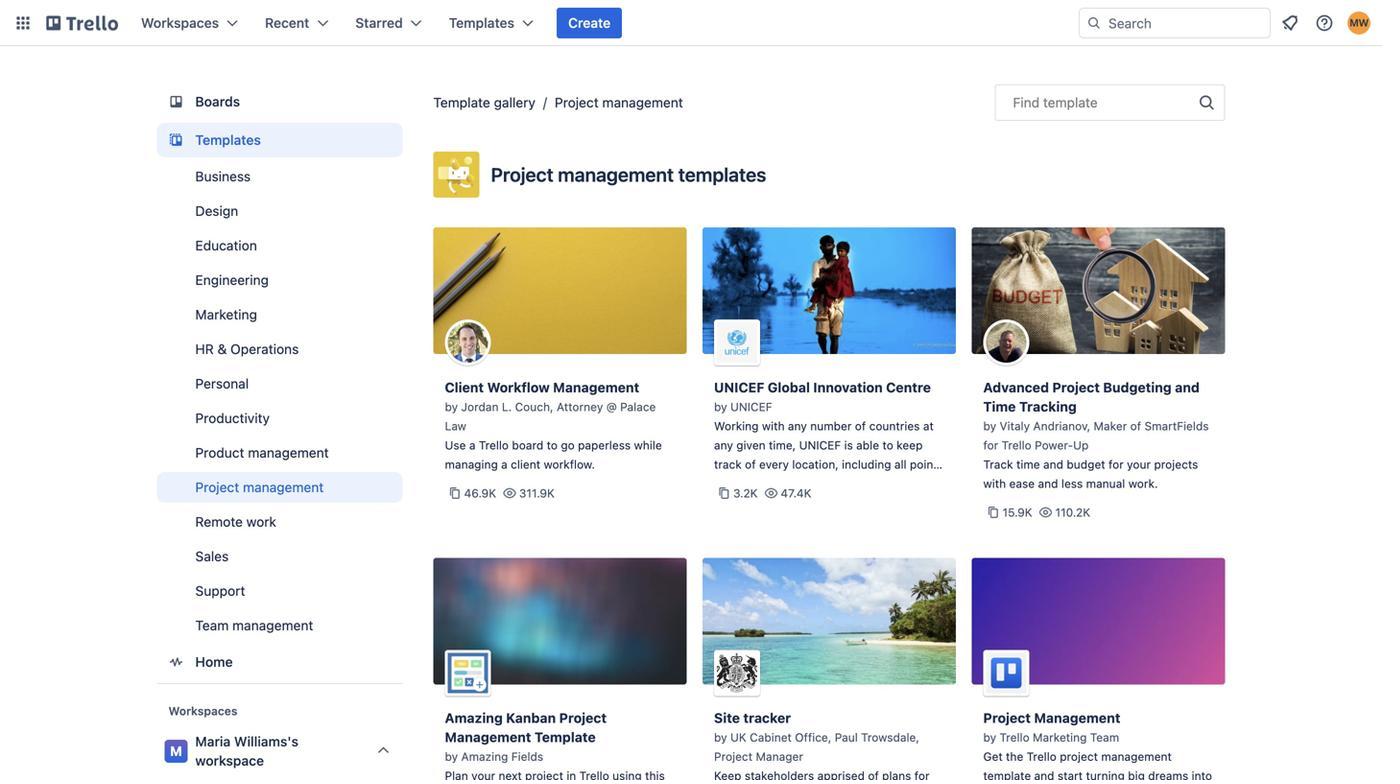 Task type: locate. For each thing, give the bounding box(es) containing it.
1 vertical spatial template
[[984, 769, 1031, 781]]

by inside the amazing kanban project management template by amazing fields
[[445, 750, 458, 764]]

by left fields
[[445, 750, 458, 764]]

including
[[842, 458, 891, 471]]

board
[[512, 439, 544, 452]]

while
[[634, 439, 662, 452]]

uk cabinet office, paul trowsdale, project manager image
[[714, 650, 760, 697]]

attorney
[[557, 400, 603, 414]]

team up project
[[1090, 731, 1120, 745]]

1 vertical spatial amazing
[[461, 750, 508, 764]]

1 vertical spatial marketing
[[1033, 731, 1087, 745]]

hr & operations link
[[157, 334, 403, 365]]

start
[[1058, 769, 1083, 781]]

1 vertical spatial template
[[535, 730, 596, 745]]

0 horizontal spatial template
[[433, 95, 490, 110]]

1 vertical spatial team
[[1090, 731, 1120, 745]]

1 vertical spatial with
[[984, 477, 1006, 491]]

remote
[[195, 514, 243, 530]]

0 horizontal spatial any
[[714, 439, 733, 452]]

boards link
[[157, 84, 403, 119]]

working
[[714, 420, 759, 433]]

project management templates
[[491, 163, 767, 186]]

big
[[1128, 769, 1145, 781]]

sales
[[195, 549, 229, 565]]

1 horizontal spatial to
[[883, 439, 894, 452]]

1 horizontal spatial template
[[535, 730, 596, 745]]

2 to from the left
[[883, 439, 894, 452]]

template inside the amazing kanban project management template by amazing fields
[[535, 730, 596, 745]]

to right able
[[883, 439, 894, 452]]

engineering link
[[157, 265, 403, 296]]

and up dedicated
[[773, 477, 793, 491]]

to inside unicef global innovation centre by unicef working with any number of countries at any given time, unicef is able to keep track of every location, including all points of contact and every important document, on dedicated trello boards.
[[883, 439, 894, 452]]

0 horizontal spatial templates
[[195, 132, 261, 148]]

the
[[1006, 750, 1024, 764]]

marketing inside 'project management by trello marketing team get the trello project management template and start turning big dreams int'
[[1033, 731, 1087, 745]]

project right project management icon
[[491, 163, 554, 186]]

amazing down amazing fields 'icon'
[[445, 710, 503, 726]]

project down uk
[[714, 750, 753, 764]]

marketing up project
[[1033, 731, 1087, 745]]

project management link up remote work link
[[157, 472, 403, 503]]

templates up business
[[195, 132, 261, 148]]

and inside unicef global innovation centre by unicef working with any number of countries at any given time, unicef is able to keep track of every location, including all points of contact and every important document, on dedicated trello boards.
[[773, 477, 793, 491]]

1 vertical spatial project management
[[195, 480, 324, 495]]

project management up work
[[195, 480, 324, 495]]

to
[[547, 439, 558, 452], [883, 439, 894, 452]]

1 vertical spatial any
[[714, 439, 733, 452]]

marketing up &
[[195, 307, 257, 323]]

project right gallery
[[555, 95, 599, 110]]

open information menu image
[[1315, 13, 1334, 33]]

project inside the amazing kanban project management template by amazing fields
[[559, 710, 607, 726]]

trello
[[479, 439, 509, 452], [1002, 439, 1032, 452], [788, 496, 818, 510], [1000, 731, 1030, 745], [1027, 750, 1057, 764]]

1 to from the left
[[547, 439, 558, 452]]

maker
[[1094, 420, 1127, 433]]

countries
[[869, 420, 920, 433]]

project management
[[555, 95, 683, 110], [195, 480, 324, 495]]

any up time,
[[788, 420, 807, 433]]

engineering
[[195, 272, 269, 288]]

0 horizontal spatial management
[[445, 730, 531, 745]]

2 vertical spatial management
[[445, 730, 531, 745]]

couch,
[[515, 400, 554, 414]]

a right the use
[[469, 439, 476, 452]]

project inside 'project management' link
[[195, 480, 239, 495]]

1 vertical spatial management
[[1034, 710, 1121, 726]]

47.4k
[[781, 487, 812, 500]]

marketing inside "link"
[[195, 307, 257, 323]]

0 horizontal spatial every
[[759, 458, 789, 471]]

trello inside advanced project budgeting and time tracking by vitaly andrianov, maker of smartfields for trello power-up track time and budget for your projects with ease and less manual work.
[[1002, 439, 1032, 452]]

to left go
[[547, 439, 558, 452]]

team management link
[[157, 611, 403, 641]]

0 vertical spatial unicef
[[714, 380, 765, 396]]

on
[[714, 496, 728, 510]]

remote work link
[[157, 507, 403, 538]]

williams's
[[234, 734, 299, 750]]

0 horizontal spatial for
[[984, 439, 999, 452]]

every down time,
[[759, 458, 789, 471]]

dreams
[[1148, 769, 1189, 781]]

your
[[1127, 458, 1151, 471]]

0 vertical spatial template
[[1044, 95, 1098, 110]]

projects
[[1154, 458, 1199, 471]]

1 horizontal spatial templates
[[449, 15, 515, 31]]

0 vertical spatial team
[[195, 618, 229, 634]]

product management
[[195, 445, 329, 461]]

0 horizontal spatial template
[[984, 769, 1031, 781]]

a left client
[[501, 458, 508, 471]]

of up able
[[855, 420, 866, 433]]

team inside 'team management' link
[[195, 618, 229, 634]]

team
[[195, 618, 229, 634], [1090, 731, 1120, 745]]

uk
[[731, 731, 747, 745]]

track
[[714, 458, 742, 471]]

search image
[[1087, 15, 1102, 31]]

team down support
[[195, 618, 229, 634]]

by down time
[[984, 420, 997, 433]]

management inside the amazing kanban project management template by amazing fields
[[445, 730, 531, 745]]

of down given
[[745, 458, 756, 471]]

template down kanban
[[535, 730, 596, 745]]

board image
[[165, 90, 188, 113]]

for up track
[[984, 439, 999, 452]]

by left uk
[[714, 731, 727, 745]]

1 horizontal spatial template
[[1044, 95, 1098, 110]]

project management link up project management templates
[[555, 95, 683, 110]]

important
[[829, 477, 882, 491]]

managing
[[445, 458, 498, 471]]

support
[[195, 583, 245, 599]]

any up track
[[714, 439, 733, 452]]

project
[[555, 95, 599, 110], [491, 163, 554, 186], [1053, 380, 1100, 396], [195, 480, 239, 495], [559, 710, 607, 726], [984, 710, 1031, 726], [714, 750, 753, 764]]

template down the the
[[984, 769, 1031, 781]]

template inside find template field
[[1044, 95, 1098, 110]]

jordan l. couch, attorney @ palace law image
[[445, 320, 491, 366]]

project management link
[[555, 95, 683, 110], [157, 472, 403, 503]]

project management up project management templates
[[555, 95, 683, 110]]

workspaces up 'board' image
[[141, 15, 219, 31]]

by inside unicef global innovation centre by unicef working with any number of countries at any given time, unicef is able to keep track of every location, including all points of contact and every important document, on dedicated trello boards.
[[714, 400, 727, 414]]

client
[[511, 458, 541, 471]]

of inside advanced project budgeting and time tracking by vitaly andrianov, maker of smartfields for trello power-up track time and budget for your projects with ease and less manual work.
[[1131, 420, 1142, 433]]

1 horizontal spatial team
[[1090, 731, 1120, 745]]

1 horizontal spatial marketing
[[1033, 731, 1087, 745]]

work
[[247, 514, 276, 530]]

up
[[1073, 439, 1089, 452]]

for
[[984, 439, 999, 452], [1109, 458, 1124, 471]]

ease
[[1010, 477, 1035, 491]]

management up project
[[1034, 710, 1121, 726]]

with up time,
[[762, 420, 785, 433]]

jordan
[[461, 400, 499, 414]]

project up the the
[[984, 710, 1031, 726]]

home
[[195, 654, 233, 670]]

boards
[[195, 94, 240, 109]]

project inside advanced project budgeting and time tracking by vitaly andrianov, maker of smartfields for trello power-up track time and budget for your projects with ease and less manual work.
[[1053, 380, 1100, 396]]

project inside 'project management by trello marketing team get the trello project management template and start turning big dreams int'
[[984, 710, 1031, 726]]

1 vertical spatial workspaces
[[168, 705, 238, 718]]

trello inside unicef global innovation centre by unicef working with any number of countries at any given time, unicef is able to keep track of every location, including all points of contact and every important document, on dedicated trello boards.
[[788, 496, 818, 510]]

and inside 'project management by trello marketing team get the trello project management template and start turning big dreams int'
[[1035, 769, 1055, 781]]

1 horizontal spatial with
[[984, 477, 1006, 491]]

1 vertical spatial every
[[796, 477, 826, 491]]

1 horizontal spatial a
[[501, 458, 508, 471]]

business
[[195, 168, 251, 184]]

work.
[[1129, 477, 1158, 491]]

every
[[759, 458, 789, 471], [796, 477, 826, 491]]

by up working
[[714, 400, 727, 414]]

0 vertical spatial with
[[762, 420, 785, 433]]

0 vertical spatial marketing
[[195, 307, 257, 323]]

at
[[923, 420, 934, 433]]

0 vertical spatial management
[[553, 380, 640, 396]]

0 vertical spatial any
[[788, 420, 807, 433]]

0 vertical spatial project management link
[[555, 95, 683, 110]]

template left gallery
[[433, 95, 490, 110]]

trello left boards. at the right of page
[[788, 496, 818, 510]]

workspaces up maria
[[168, 705, 238, 718]]

andrianov,
[[1033, 420, 1091, 433]]

1 horizontal spatial for
[[1109, 458, 1124, 471]]

for up manual
[[1109, 458, 1124, 471]]

template gallery link
[[433, 95, 536, 110]]

1 horizontal spatial management
[[553, 380, 640, 396]]

management
[[553, 380, 640, 396], [1034, 710, 1121, 726], [445, 730, 531, 745]]

workspaces button
[[130, 8, 250, 38]]

by inside site tracker by uk cabinet office, paul trowsdale, project manager
[[714, 731, 727, 745]]

amazing left fields
[[461, 750, 508, 764]]

project up the remote
[[195, 480, 239, 495]]

personal
[[195, 376, 249, 392]]

project management by trello marketing team get the trello project management template and start turning big dreams int
[[984, 710, 1213, 781]]

0 horizontal spatial with
[[762, 420, 785, 433]]

templates up template gallery
[[449, 15, 515, 31]]

with down track
[[984, 477, 1006, 491]]

0 notifications image
[[1279, 12, 1302, 35]]

templates button
[[437, 8, 545, 38]]

1 vertical spatial for
[[1109, 458, 1124, 471]]

by up get
[[984, 731, 997, 745]]

team management
[[195, 618, 313, 634]]

template right find
[[1044, 95, 1098, 110]]

by up law
[[445, 400, 458, 414]]

any
[[788, 420, 807, 433], [714, 439, 733, 452]]

1 vertical spatial project management link
[[157, 472, 403, 503]]

management up fields
[[445, 730, 531, 745]]

0 vertical spatial project management
[[555, 95, 683, 110]]

document,
[[885, 477, 943, 491]]

1 horizontal spatial any
[[788, 420, 807, 433]]

0 horizontal spatial marketing
[[195, 307, 257, 323]]

every down location,
[[796, 477, 826, 491]]

0 vertical spatial workspaces
[[141, 15, 219, 31]]

project up tracking
[[1053, 380, 1100, 396]]

0 vertical spatial templates
[[449, 15, 515, 31]]

trello down vitaly at the bottom of page
[[1002, 439, 1032, 452]]

location,
[[792, 458, 839, 471]]

project inside site tracker by uk cabinet office, paul trowsdale, project manager
[[714, 750, 753, 764]]

trello up managing
[[479, 439, 509, 452]]

1 horizontal spatial project management
[[555, 95, 683, 110]]

management inside client workflow management by jordan l. couch, attorney @ palace law use a trello board to go paperless while managing a client workflow.
[[553, 380, 640, 396]]

0 horizontal spatial to
[[547, 439, 558, 452]]

amazing
[[445, 710, 503, 726], [461, 750, 508, 764]]

budget
[[1067, 458, 1106, 471]]

0 vertical spatial a
[[469, 439, 476, 452]]

2 horizontal spatial management
[[1034, 710, 1121, 726]]

vitaly andrianov, maker of smartfields for trello power-up image
[[984, 320, 1030, 366]]

0 vertical spatial every
[[759, 458, 789, 471]]

get
[[984, 750, 1003, 764]]

less
[[1062, 477, 1083, 491]]

productivity link
[[157, 403, 403, 434]]

project right kanban
[[559, 710, 607, 726]]

management up @
[[553, 380, 640, 396]]

of
[[855, 420, 866, 433], [1131, 420, 1142, 433], [745, 458, 756, 471], [714, 477, 725, 491]]

of right the maker
[[1131, 420, 1142, 433]]

and left start
[[1035, 769, 1055, 781]]

0 horizontal spatial team
[[195, 618, 229, 634]]

manager
[[756, 750, 804, 764]]

0 vertical spatial for
[[984, 439, 999, 452]]

with
[[762, 420, 785, 433], [984, 477, 1006, 491]]

gallery
[[494, 95, 536, 110]]

Find template field
[[995, 84, 1226, 121]]

1 vertical spatial templates
[[195, 132, 261, 148]]

with inside advanced project budgeting and time tracking by vitaly andrianov, maker of smartfields for trello power-up track time and budget for your projects with ease and less manual work.
[[984, 477, 1006, 491]]



Task type: vqa. For each thing, say whether or not it's contained in the screenshot.


Task type: describe. For each thing, give the bounding box(es) containing it.
budgeting
[[1103, 380, 1172, 396]]

workflow
[[487, 380, 550, 396]]

unicef global innovation centre by unicef working with any number of countries at any given time, unicef is able to keep track of every location, including all points of contact and every important document, on dedicated trello boards.
[[714, 380, 944, 510]]

workspaces inside "popup button"
[[141, 15, 219, 31]]

time
[[1017, 458, 1040, 471]]

l.
[[502, 400, 512, 414]]

primary element
[[0, 0, 1382, 46]]

dedicated
[[731, 496, 785, 510]]

0 vertical spatial template
[[433, 95, 490, 110]]

law
[[445, 420, 467, 433]]

maria
[[195, 734, 231, 750]]

paul
[[835, 731, 858, 745]]

global
[[768, 380, 810, 396]]

track
[[984, 458, 1013, 471]]

centre
[[886, 380, 931, 396]]

starred
[[356, 15, 403, 31]]

0 vertical spatial amazing
[[445, 710, 503, 726]]

trello up the the
[[1000, 731, 1030, 745]]

and left less
[[1038, 477, 1059, 491]]

of up on
[[714, 477, 725, 491]]

m
[[170, 744, 182, 759]]

office,
[[795, 731, 832, 745]]

site
[[714, 710, 740, 726]]

unicef image
[[714, 320, 760, 366]]

find
[[1013, 95, 1040, 110]]

client
[[445, 380, 484, 396]]

amazing kanban project management template by amazing fields
[[445, 710, 607, 764]]

personal link
[[157, 369, 403, 399]]

remote work
[[195, 514, 276, 530]]

templates link
[[157, 123, 403, 157]]

support link
[[157, 576, 403, 607]]

power-
[[1035, 439, 1073, 452]]

time,
[[769, 439, 796, 452]]

tracker
[[744, 710, 791, 726]]

0 horizontal spatial project management
[[195, 480, 324, 495]]

hr & operations
[[195, 341, 299, 357]]

palace
[[620, 400, 656, 414]]

to inside client workflow management by jordan l. couch, attorney @ palace law use a trello board to go paperless while managing a client workflow.
[[547, 439, 558, 452]]

110.2k
[[1056, 506, 1091, 519]]

project management icon image
[[433, 152, 480, 198]]

2 vertical spatial unicef
[[799, 439, 841, 452]]

design link
[[157, 196, 403, 227]]

points
[[910, 458, 944, 471]]

template board image
[[165, 129, 188, 152]]

vitaly
[[1000, 420, 1030, 433]]

education link
[[157, 230, 403, 261]]

workflow.
[[544, 458, 595, 471]]

template gallery
[[433, 95, 536, 110]]

management inside 'project management by trello marketing team get the trello project management template and start turning big dreams int'
[[1034, 710, 1121, 726]]

1 horizontal spatial every
[[796, 477, 826, 491]]

tracking
[[1020, 399, 1077, 415]]

boards.
[[822, 496, 863, 510]]

productivity
[[195, 410, 270, 426]]

product
[[195, 445, 244, 461]]

manual
[[1086, 477, 1126, 491]]

create button
[[557, 8, 622, 38]]

contact
[[728, 477, 770, 491]]

site tracker by uk cabinet office, paul trowsdale, project manager
[[714, 710, 920, 764]]

use
[[445, 439, 466, 452]]

trowsdale,
[[861, 731, 920, 745]]

and down power-
[[1044, 458, 1064, 471]]

advanced project budgeting and time tracking by vitaly andrianov, maker of smartfields for trello power-up track time and budget for your projects with ease and less manual work.
[[984, 380, 1209, 491]]

recent button
[[254, 8, 340, 38]]

back to home image
[[46, 8, 118, 38]]

by inside advanced project budgeting and time tracking by vitaly andrianov, maker of smartfields for trello power-up track time and budget for your projects with ease and less manual work.
[[984, 420, 997, 433]]

maria williams's workspace
[[195, 734, 299, 769]]

by inside client workflow management by jordan l. couch, attorney @ palace law use a trello board to go paperless while managing a client workflow.
[[445, 400, 458, 414]]

hr
[[195, 341, 214, 357]]

amazing fields image
[[445, 650, 491, 697]]

15.9k
[[1003, 506, 1033, 519]]

maria williams (mariawilliams94) image
[[1348, 12, 1371, 35]]

0 horizontal spatial project management link
[[157, 472, 403, 503]]

1 horizontal spatial project management link
[[555, 95, 683, 110]]

number
[[810, 420, 852, 433]]

trello inside client workflow management by jordan l. couch, attorney @ palace law use a trello board to go paperless while managing a client workflow.
[[479, 439, 509, 452]]

project
[[1060, 750, 1098, 764]]

templates
[[679, 163, 767, 186]]

and up smartfields
[[1175, 380, 1200, 396]]

template inside 'project management by trello marketing team get the trello project management template and start turning big dreams int'
[[984, 769, 1031, 781]]

paperless
[[578, 439, 631, 452]]

trello right the the
[[1027, 750, 1057, 764]]

operations
[[231, 341, 299, 357]]

able
[[857, 439, 879, 452]]

by inside 'project management by trello marketing team get the trello project management template and start turning big dreams int'
[[984, 731, 997, 745]]

client workflow management by jordan l. couch, attorney @ palace law use a trello board to go paperless while managing a client workflow.
[[445, 380, 662, 471]]

advanced
[[984, 380, 1049, 396]]

management inside 'project management by trello marketing team get the trello project management template and start turning big dreams int'
[[1102, 750, 1172, 764]]

recent
[[265, 15, 309, 31]]

create
[[568, 15, 611, 31]]

1 vertical spatial a
[[501, 458, 508, 471]]

team inside 'project management by trello marketing team get the trello project management template and start turning big dreams int'
[[1090, 731, 1120, 745]]

fields
[[512, 750, 544, 764]]

3.2k
[[733, 487, 758, 500]]

Search field
[[1102, 9, 1270, 37]]

marketing link
[[157, 300, 403, 330]]

keep
[[897, 439, 923, 452]]

go
[[561, 439, 575, 452]]

home image
[[165, 651, 188, 674]]

workspace
[[195, 753, 264, 769]]

home link
[[157, 645, 403, 680]]

311.9k
[[519, 487, 555, 500]]

templates inside dropdown button
[[449, 15, 515, 31]]

with inside unicef global innovation centre by unicef working with any number of countries at any given time, unicef is able to keep track of every location, including all points of contact and every important document, on dedicated trello boards.
[[762, 420, 785, 433]]

0 horizontal spatial a
[[469, 439, 476, 452]]

design
[[195, 203, 238, 219]]

all
[[895, 458, 907, 471]]

starred button
[[344, 8, 434, 38]]

trello marketing team image
[[984, 650, 1030, 697]]

1 vertical spatial unicef
[[731, 400, 772, 414]]

product management link
[[157, 438, 403, 469]]

cabinet
[[750, 731, 792, 745]]



